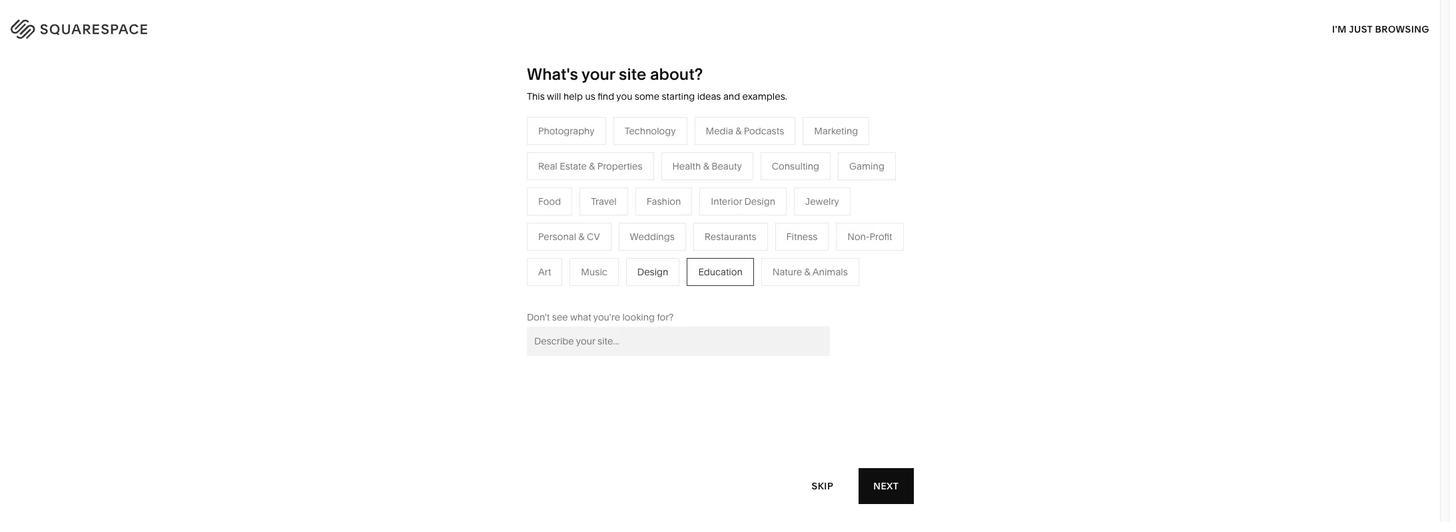 Task type: locate. For each thing, give the bounding box(es) containing it.
weddings up design radio
[[630, 231, 675, 243]]

cv
[[587, 231, 600, 243]]

Personal & CV radio
[[527, 223, 611, 251]]

& down and
[[736, 125, 742, 137]]

media up 'events'
[[570, 225, 597, 237]]

looking
[[623, 312, 655, 324]]

consulting
[[772, 160, 820, 172]]

real estate & properties link
[[570, 285, 687, 297]]

Media & Podcasts radio
[[695, 117, 796, 145]]

weddings inside option
[[630, 231, 675, 243]]

log             in
[[1390, 20, 1424, 33]]

squarespace logo link
[[27, 16, 306, 37]]

1 vertical spatial estate
[[591, 285, 618, 297]]

Design radio
[[626, 258, 680, 286]]

i'm just browsing link
[[1332, 11, 1430, 47]]

find
[[598, 91, 614, 103]]

Education radio
[[687, 258, 754, 286]]

don't
[[527, 312, 550, 324]]

estate down weddings "link" at bottom
[[591, 285, 618, 297]]

0 vertical spatial podcasts
[[744, 125, 784, 137]]

health & beauty
[[673, 160, 742, 172]]

next button
[[859, 469, 913, 505]]

nature & animals down home & decor link on the top
[[710, 205, 786, 217]]

1 vertical spatial restaurants
[[705, 231, 757, 243]]

1 horizontal spatial estate
[[591, 285, 618, 297]]

nature down home
[[710, 205, 740, 217]]

art
[[538, 266, 551, 278]]

1 horizontal spatial media
[[706, 125, 733, 137]]

beauty
[[712, 160, 742, 172]]

nature & animals down 'fitness' radio
[[773, 266, 848, 278]]

i'm just browsing
[[1332, 23, 1430, 35]]

1 vertical spatial non-
[[491, 245, 513, 257]]

restaurants down travel link
[[570, 205, 621, 217]]

media
[[706, 125, 733, 137], [570, 225, 597, 237]]

0 vertical spatial design
[[745, 196, 776, 208]]

real estate & properties inside real estate & properties radio
[[538, 160, 643, 172]]

design
[[745, 196, 776, 208], [637, 266, 669, 278]]

community
[[429, 245, 480, 257]]

1 horizontal spatial design
[[745, 196, 776, 208]]

gaming
[[849, 160, 885, 172]]

0 vertical spatial weddings
[[630, 231, 675, 243]]

nature & animals
[[710, 205, 786, 217], [773, 266, 848, 278]]

squarespace logo image
[[27, 16, 175, 37]]

nature down 'fitness' radio
[[773, 266, 802, 278]]

site
[[619, 65, 646, 84]]

animals down 'fitness' radio
[[813, 266, 848, 278]]

fitness
[[710, 225, 741, 237], [787, 231, 818, 243]]

travel
[[570, 185, 595, 197], [591, 196, 617, 208]]

0 horizontal spatial media & podcasts
[[570, 225, 648, 237]]

media & podcasts inside media & podcasts radio
[[706, 125, 784, 137]]

travel up media & podcasts link on the left of page
[[591, 196, 617, 208]]

0 horizontal spatial fitness
[[710, 225, 741, 237]]

0 horizontal spatial restaurants
[[570, 205, 621, 217]]

estate inside radio
[[560, 160, 587, 172]]

you're
[[593, 312, 620, 324]]

&
[[736, 125, 742, 137], [589, 160, 595, 172], [703, 160, 709, 172], [739, 185, 745, 197], [742, 205, 748, 217], [599, 225, 606, 237], [579, 231, 585, 243], [482, 245, 489, 257], [805, 266, 811, 278], [620, 285, 627, 297]]

Music radio
[[570, 258, 619, 286]]

0 horizontal spatial real
[[538, 160, 557, 172]]

Interior Design radio
[[700, 188, 787, 216]]

some
[[635, 91, 660, 103]]

real estate & properties
[[538, 160, 643, 172], [570, 285, 674, 297]]

0 horizontal spatial estate
[[560, 160, 587, 172]]

restaurants
[[570, 205, 621, 217], [705, 231, 757, 243]]

0 vertical spatial estate
[[560, 160, 587, 172]]

& right health on the top of page
[[703, 160, 709, 172]]

1 horizontal spatial media & podcasts
[[706, 125, 784, 137]]

0 horizontal spatial media
[[570, 225, 597, 237]]

community & non-profits link
[[429, 245, 554, 257]]

estate
[[560, 160, 587, 172], [591, 285, 618, 297]]

restaurants down nature & animals link
[[705, 231, 757, 243]]

estate up travel link
[[560, 160, 587, 172]]

skip button
[[798, 469, 849, 505]]

decor
[[748, 185, 775, 197]]

1 horizontal spatial non-
[[848, 231, 870, 243]]

Jewelry radio
[[794, 188, 851, 216]]

podcasts down examples.
[[744, 125, 784, 137]]

& down 'fitness' radio
[[805, 266, 811, 278]]

0 horizontal spatial design
[[637, 266, 669, 278]]

1 vertical spatial weddings
[[570, 265, 614, 277]]

1 vertical spatial real estate & properties
[[570, 285, 674, 297]]

0 horizontal spatial weddings
[[570, 265, 614, 277]]

non- right community
[[491, 245, 513, 257]]

non-profit
[[848, 231, 892, 243]]

your
[[582, 65, 615, 84]]

& right home
[[739, 185, 745, 197]]

podcasts
[[744, 125, 784, 137], [608, 225, 648, 237]]

real estate & properties down weddings "link" at bottom
[[570, 285, 674, 297]]

interior
[[711, 196, 742, 208]]

properties inside radio
[[597, 160, 643, 172]]

nature inside option
[[773, 266, 802, 278]]

non- down jewelry option
[[848, 231, 870, 243]]

profit
[[870, 231, 892, 243]]

next
[[873, 481, 899, 493]]

events link
[[570, 245, 612, 257]]

0 vertical spatial properties
[[597, 160, 643, 172]]

& inside media & podcasts radio
[[736, 125, 742, 137]]

properties up travel option
[[597, 160, 643, 172]]

1 horizontal spatial podcasts
[[744, 125, 784, 137]]

personal
[[538, 231, 576, 243]]

0 vertical spatial nature
[[710, 205, 740, 217]]

media & podcasts down and
[[706, 125, 784, 137]]

1 horizontal spatial restaurants
[[705, 231, 757, 243]]

nature
[[710, 205, 740, 217], [773, 266, 802, 278]]

degraw image
[[542, 456, 899, 523]]

& right community
[[482, 245, 489, 257]]

weddings down events link
[[570, 265, 614, 277]]

media & podcasts down the restaurants link on the top of page
[[570, 225, 648, 237]]

real inside real estate & properties radio
[[538, 160, 557, 172]]

real estate & properties up travel link
[[538, 160, 643, 172]]

fitness inside radio
[[787, 231, 818, 243]]

food
[[538, 196, 561, 208]]

Health & Beauty radio
[[661, 152, 753, 180]]

1 vertical spatial media & podcasts
[[570, 225, 648, 237]]

1 horizontal spatial nature
[[773, 266, 802, 278]]

in
[[1413, 20, 1424, 33]]

1 horizontal spatial fitness
[[787, 231, 818, 243]]

this
[[527, 91, 545, 103]]

& left cv
[[579, 231, 585, 243]]

real
[[538, 160, 557, 172], [570, 285, 589, 297]]

non-
[[848, 231, 870, 243], [491, 245, 513, 257]]

1 vertical spatial nature
[[773, 266, 802, 278]]

and
[[723, 91, 740, 103]]

0 vertical spatial real estate & properties
[[538, 160, 643, 172]]

you
[[616, 91, 633, 103]]

non- inside radio
[[848, 231, 870, 243]]

animals down decor
[[750, 205, 786, 217]]

fitness link
[[710, 225, 755, 237]]

travel inside option
[[591, 196, 617, 208]]

technology
[[625, 125, 676, 137]]

Food radio
[[527, 188, 572, 216]]

1 vertical spatial real
[[570, 285, 589, 297]]

animals
[[750, 205, 786, 217], [813, 266, 848, 278]]

media & podcasts
[[706, 125, 784, 137], [570, 225, 648, 237]]

& up travel link
[[589, 160, 595, 172]]

0 vertical spatial media
[[706, 125, 733, 137]]

i'm
[[1332, 23, 1347, 35]]

jewelry
[[806, 196, 839, 208]]

fitness down interior
[[710, 225, 741, 237]]

0 horizontal spatial animals
[[750, 205, 786, 217]]

Consulting radio
[[761, 152, 831, 180]]

1 vertical spatial media
[[570, 225, 597, 237]]

0 vertical spatial real
[[538, 160, 557, 172]]

1 horizontal spatial weddings
[[630, 231, 675, 243]]

degraw element
[[542, 456, 899, 523]]

1 horizontal spatial animals
[[813, 266, 848, 278]]

Nature & Animals radio
[[761, 258, 859, 286]]

0 vertical spatial media & podcasts
[[706, 125, 784, 137]]

about?
[[650, 65, 703, 84]]

podcasts down the restaurants link on the top of page
[[608, 225, 648, 237]]

Real Estate & Properties radio
[[527, 152, 654, 180]]

properties
[[597, 160, 643, 172], [629, 285, 674, 297]]

1 vertical spatial podcasts
[[608, 225, 648, 237]]

1 vertical spatial design
[[637, 266, 669, 278]]

interior design
[[711, 196, 776, 208]]

media up the beauty on the top of the page
[[706, 125, 733, 137]]

skip
[[812, 481, 834, 493]]

real up food
[[538, 160, 557, 172]]

properties up looking
[[629, 285, 674, 297]]

fitness up the nature & animals option
[[787, 231, 818, 243]]

weddings
[[630, 231, 675, 243], [570, 265, 614, 277]]

design inside radio
[[637, 266, 669, 278]]

1 vertical spatial nature & animals
[[773, 266, 848, 278]]

Fitness radio
[[775, 223, 829, 251]]

design inside option
[[745, 196, 776, 208]]

1 vertical spatial animals
[[813, 266, 848, 278]]

real down music
[[570, 285, 589, 297]]

Travel radio
[[580, 188, 628, 216]]

0 vertical spatial non-
[[848, 231, 870, 243]]

us
[[585, 91, 595, 103]]

what
[[570, 312, 591, 324]]



Task type: vqa. For each thing, say whether or not it's contained in the screenshot.
template in button
no



Task type: describe. For each thing, give the bounding box(es) containing it.
starting
[[662, 91, 695, 103]]

help
[[564, 91, 583, 103]]

home & decor
[[710, 185, 775, 197]]

weddings link
[[570, 265, 628, 277]]

home & decor link
[[710, 185, 788, 197]]

Restaurants radio
[[693, 223, 768, 251]]

0 horizontal spatial podcasts
[[608, 225, 648, 237]]

media inside radio
[[706, 125, 733, 137]]

travel link
[[570, 185, 609, 197]]

& inside the nature & animals option
[[805, 266, 811, 278]]

health
[[673, 160, 701, 172]]

community & non-profits
[[429, 245, 540, 257]]

0 vertical spatial nature & animals
[[710, 205, 786, 217]]

will
[[547, 91, 561, 103]]

& down the restaurants link on the top of page
[[599, 225, 606, 237]]

0 vertical spatial animals
[[750, 205, 786, 217]]

& inside health & beauty option
[[703, 160, 709, 172]]

examples.
[[743, 91, 787, 103]]

what's
[[527, 65, 578, 84]]

don't see what you're looking for?
[[527, 312, 674, 324]]

personal & cv
[[538, 231, 600, 243]]

animals inside option
[[813, 266, 848, 278]]

profits
[[513, 245, 540, 257]]

media & podcasts link
[[570, 225, 661, 237]]

0 horizontal spatial nature
[[710, 205, 740, 217]]

nature & animals link
[[710, 205, 799, 217]]

Art radio
[[527, 258, 563, 286]]

& inside real estate & properties radio
[[589, 160, 595, 172]]

events
[[570, 245, 599, 257]]

0 vertical spatial restaurants
[[570, 205, 621, 217]]

Technology radio
[[613, 117, 687, 145]]

Non-Profit radio
[[836, 223, 904, 251]]

music
[[581, 266, 608, 278]]

& up looking
[[620, 285, 627, 297]]

fashion
[[647, 196, 681, 208]]

log
[[1390, 20, 1411, 33]]

education
[[698, 266, 743, 278]]

Don't see what you're looking for? field
[[527, 327, 830, 356]]

0 horizontal spatial non-
[[491, 245, 513, 257]]

1 horizontal spatial real
[[570, 285, 589, 297]]

what's your site about? this will help us find you some starting ideas and examples.
[[527, 65, 787, 103]]

see
[[552, 312, 568, 324]]

& down home & decor
[[742, 205, 748, 217]]

restaurants inside option
[[705, 231, 757, 243]]

for?
[[657, 312, 674, 324]]

Fashion radio
[[635, 188, 692, 216]]

Photography radio
[[527, 117, 606, 145]]

log             in link
[[1390, 20, 1424, 33]]

podcasts inside radio
[[744, 125, 784, 137]]

home
[[710, 185, 737, 197]]

Weddings radio
[[619, 223, 686, 251]]

nature & animals inside option
[[773, 266, 848, 278]]

browsing
[[1375, 23, 1430, 35]]

Gaming radio
[[838, 152, 896, 180]]

Marketing radio
[[803, 117, 870, 145]]

just
[[1349, 23, 1373, 35]]

marketing
[[814, 125, 858, 137]]

travel down real estate & properties radio
[[570, 185, 595, 197]]

photography
[[538, 125, 595, 137]]

ideas
[[697, 91, 721, 103]]

& inside the personal & cv option
[[579, 231, 585, 243]]

restaurants link
[[570, 205, 635, 217]]

1 vertical spatial properties
[[629, 285, 674, 297]]



